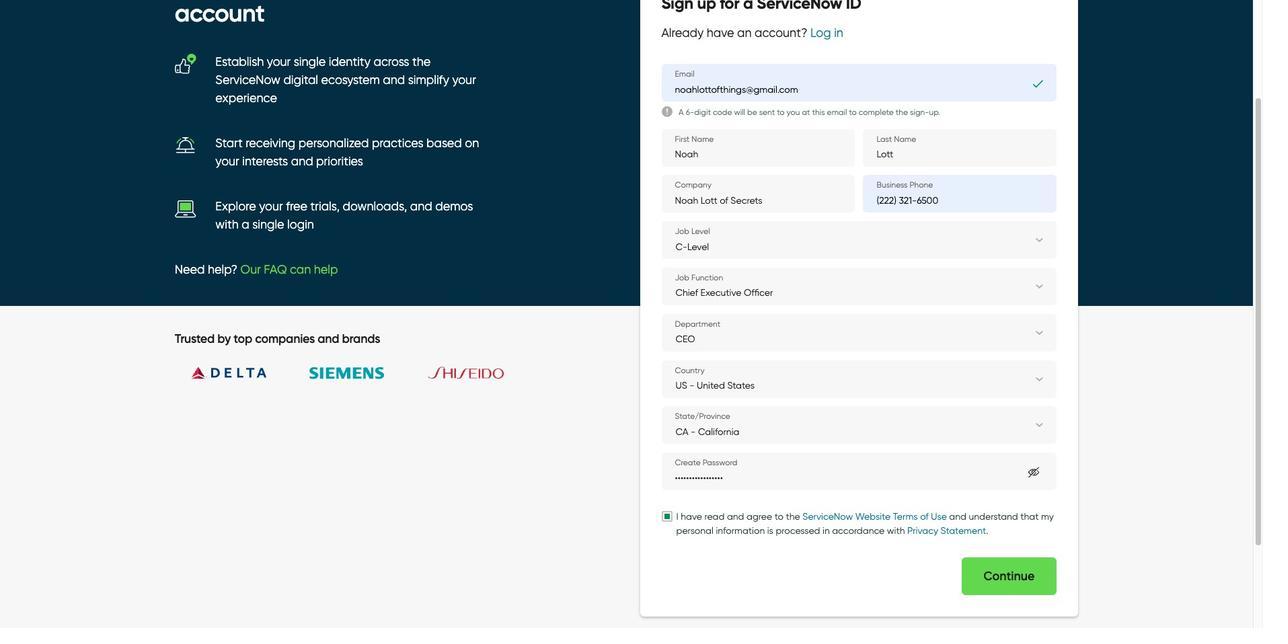 Task type: locate. For each thing, give the bounding box(es) containing it.
temp image left with
[[175, 198, 196, 220]]

the
[[412, 55, 431, 69]]

0 vertical spatial and
[[383, 73, 405, 88]]

1 horizontal spatial partner image
[[294, 347, 401, 400]]

personalized
[[299, 136, 369, 151]]

2 vertical spatial and
[[410, 199, 433, 214]]

0 vertical spatial single
[[294, 55, 326, 69]]

single up digital
[[294, 55, 326, 69]]

2 temp image from the top
[[175, 198, 196, 220]]

with
[[216, 217, 239, 232]]

start
[[216, 136, 243, 151]]

explore your free trials, downloads, and demos with a single login
[[216, 199, 473, 232]]

your down start
[[216, 154, 239, 169]]

start receiving personalized practices based on your interests and priorities
[[216, 136, 479, 169]]

your
[[267, 55, 291, 69], [452, 73, 476, 88], [216, 154, 239, 169], [259, 199, 283, 214]]

single inside establish your single identity across the servicenow digital ecosystem and simplify your experience
[[294, 55, 326, 69]]

and inside start receiving personalized practices based on your interests and priorities
[[291, 154, 313, 169]]

1 vertical spatial single
[[252, 217, 284, 232]]

your inside the explore your free trials, downloads, and demos with a single login
[[259, 199, 283, 214]]

single
[[294, 55, 326, 69], [252, 217, 284, 232]]

downloads,
[[343, 199, 407, 214]]

temp image left establish
[[175, 53, 196, 75]]

on
[[465, 136, 479, 151]]

identity
[[329, 55, 371, 69]]

1 horizontal spatial and
[[383, 73, 405, 88]]

0 horizontal spatial partner image
[[175, 347, 283, 400]]

your left free
[[259, 199, 283, 214]]

and down across on the top left of page
[[383, 73, 405, 88]]

your right simplify at the top of page
[[452, 73, 476, 88]]

0 horizontal spatial single
[[252, 217, 284, 232]]

1 partner image from the left
[[175, 347, 283, 400]]

and down receiving
[[291, 154, 313, 169]]

explore
[[216, 199, 256, 214]]

2 horizontal spatial partner image
[[412, 347, 520, 400]]

establish your single identity across the servicenow digital ecosystem and simplify your experience
[[216, 55, 476, 106]]

and inside the explore your free trials, downloads, and demos with a single login
[[410, 199, 433, 214]]

free
[[286, 199, 308, 214]]

1 vertical spatial and
[[291, 154, 313, 169]]

0 vertical spatial temp image
[[175, 53, 196, 75]]

1 vertical spatial temp image
[[175, 198, 196, 220]]

0 horizontal spatial and
[[291, 154, 313, 169]]

help?
[[208, 263, 238, 277]]

1 horizontal spatial single
[[294, 55, 326, 69]]

need help?
[[175, 263, 241, 277]]

1 temp image from the top
[[175, 53, 196, 75]]

partner image
[[175, 347, 283, 400], [294, 347, 401, 400], [412, 347, 520, 400]]

single right a
[[252, 217, 284, 232]]

2 horizontal spatial and
[[410, 199, 433, 214]]

and left demos
[[410, 199, 433, 214]]

temp image
[[175, 53, 196, 75], [175, 198, 196, 220]]

and
[[383, 73, 405, 88], [291, 154, 313, 169], [410, 199, 433, 214]]



Task type: vqa. For each thing, say whether or not it's contained in the screenshot.
temp icon related to Establish
no



Task type: describe. For each thing, give the bounding box(es) containing it.
your up digital
[[267, 55, 291, 69]]

across
[[374, 55, 409, 69]]

and inside establish your single identity across the servicenow digital ecosystem and simplify your experience
[[383, 73, 405, 88]]

demos
[[436, 199, 473, 214]]

temp image for explore
[[175, 198, 196, 220]]

temp image for establish
[[175, 53, 196, 75]]

interests
[[242, 154, 288, 169]]

a
[[242, 217, 249, 232]]

single inside the explore your free trials, downloads, and demos with a single login
[[252, 217, 284, 232]]

need
[[175, 263, 205, 277]]

experience
[[216, 91, 277, 106]]

practices
[[372, 136, 424, 151]]

2 partner image from the left
[[294, 347, 401, 400]]

receiving
[[246, 136, 296, 151]]

3 partner image from the left
[[412, 347, 520, 400]]

trials,
[[311, 199, 340, 214]]

simplify
[[408, 73, 449, 88]]

ecosystem
[[321, 73, 380, 88]]

based
[[427, 136, 462, 151]]

your inside start receiving personalized practices based on your interests and priorities
[[216, 154, 239, 169]]

temp image
[[175, 135, 196, 156]]

servicenow
[[216, 73, 281, 88]]

establish
[[216, 55, 264, 69]]

priorities
[[316, 154, 363, 169]]

digital
[[284, 73, 318, 88]]

login
[[287, 217, 314, 232]]



